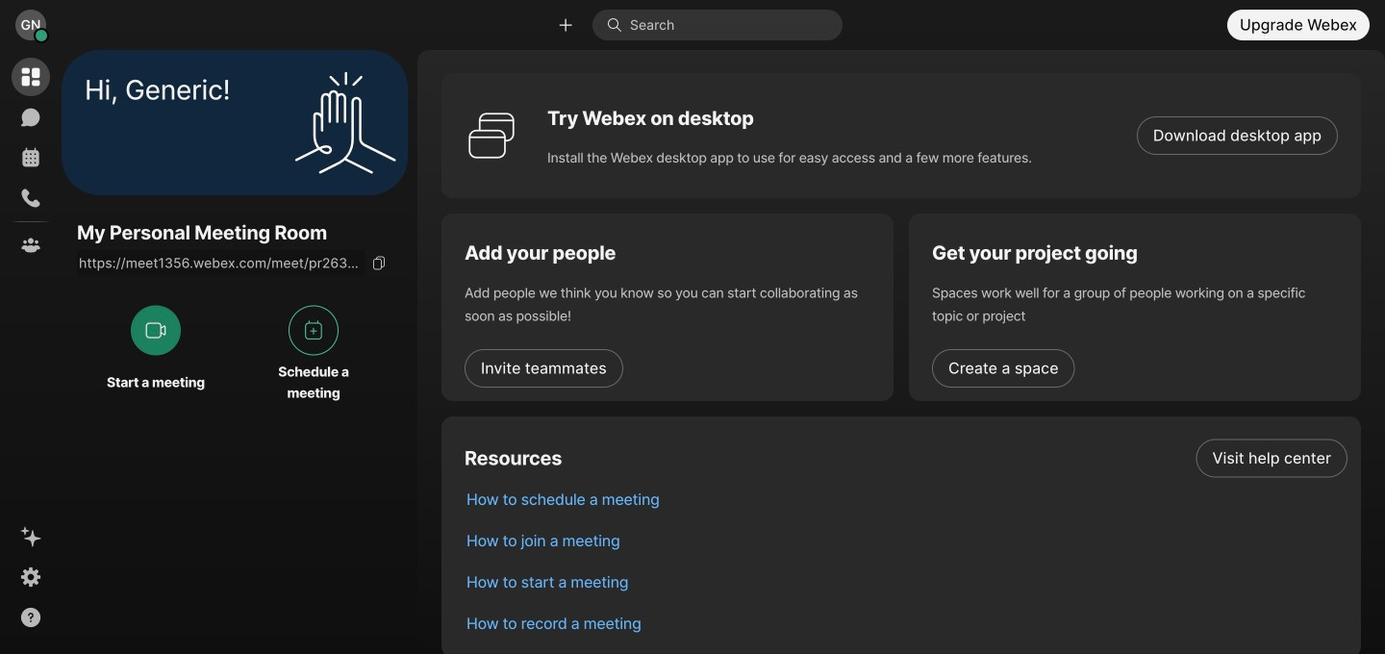Task type: describe. For each thing, give the bounding box(es) containing it.
4 list item from the top
[[451, 562, 1361, 603]]

webex tab list
[[12, 58, 50, 265]]

5 list item from the top
[[451, 603, 1361, 645]]

two hands high fiving image
[[288, 65, 403, 180]]



Task type: locate. For each thing, give the bounding box(es) containing it.
navigation
[[0, 50, 62, 654]]

1 list item from the top
[[451, 438, 1361, 479]]

list item
[[451, 438, 1361, 479], [451, 479, 1361, 521], [451, 521, 1361, 562], [451, 562, 1361, 603], [451, 603, 1361, 645]]

None text field
[[77, 249, 366, 276]]

2 list item from the top
[[451, 479, 1361, 521]]

3 list item from the top
[[451, 521, 1361, 562]]



